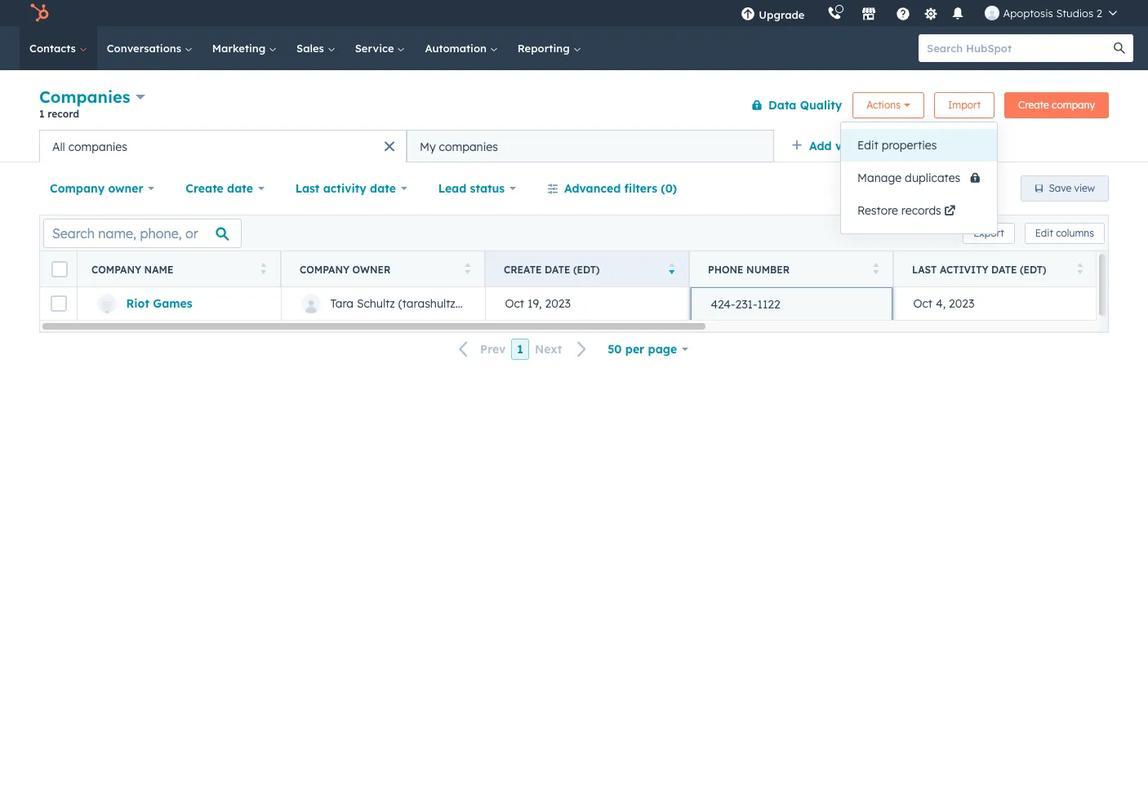 Task type: vqa. For each thing, say whether or not it's contained in the screenshot.
TARA SCHULTZ (TARASHULTZ49@GMAIL.COM) "button"
yes



Task type: describe. For each thing, give the bounding box(es) containing it.
oct for oct 4, 2023
[[914, 297, 933, 311]]

service link
[[345, 26, 415, 70]]

my companies button
[[407, 130, 774, 163]]

lead status
[[438, 181, 505, 196]]

marketplaces image
[[862, 7, 877, 22]]

apoptosis
[[1003, 7, 1054, 20]]

advanced filters (0)
[[564, 181, 677, 196]]

tara schultz image
[[986, 6, 1000, 20]]

records
[[902, 203, 942, 218]]

reporting link
[[508, 26, 591, 70]]

tara schultz (tarashultz49@gmail.com)
[[330, 297, 541, 311]]

last activity date button
[[285, 172, 418, 205]]

view for add
[[836, 139, 862, 154]]

actions button
[[853, 92, 925, 118]]

activity
[[940, 263, 989, 276]]

games
[[153, 297, 192, 311]]

-- text field
[[711, 296, 872, 314]]

descending sort. press to sort ascending. image
[[669, 263, 675, 274]]

search button
[[1106, 34, 1134, 62]]

riot games
[[126, 297, 192, 311]]

upgrade image
[[741, 7, 756, 22]]

per
[[626, 342, 645, 357]]

1 horizontal spatial company owner
[[300, 263, 391, 276]]

create company button
[[1005, 92, 1109, 118]]

data quality
[[769, 98, 842, 112]]

number
[[747, 263, 790, 276]]

all for all views
[[925, 139, 939, 154]]

last activity date (edt)
[[912, 263, 1047, 276]]

create date button
[[175, 172, 275, 205]]

phone
[[708, 263, 744, 276]]

19,
[[528, 297, 542, 311]]

edit for edit columns
[[1036, 227, 1054, 239]]

restore records link
[[841, 194, 998, 227]]

data quality button
[[741, 89, 843, 121]]

oct for oct 19, 2023
[[505, 297, 524, 311]]

marketing
[[212, 42, 269, 55]]

export
[[974, 227, 1004, 239]]

all views link
[[914, 130, 985, 163]]

create date
[[186, 181, 253, 196]]

conversations
[[107, 42, 184, 55]]

2023 for oct 19, 2023
[[545, 297, 571, 311]]

Search HubSpot search field
[[919, 34, 1119, 62]]

press to sort. element for phone number
[[873, 263, 879, 277]]

create date (edt)
[[504, 263, 600, 276]]

create company
[[1019, 98, 1095, 111]]

company up riot
[[91, 263, 141, 276]]

advanced
[[564, 181, 621, 196]]

companies
[[39, 87, 130, 107]]

quality
[[800, 98, 842, 112]]

apoptosis studios 2
[[1003, 7, 1103, 20]]

press to sort. image for company owner
[[464, 263, 471, 274]]

add
[[810, 139, 832, 154]]

columns
[[1056, 227, 1095, 239]]

search image
[[1114, 42, 1126, 54]]

automation
[[425, 42, 490, 55]]

company owner inside popup button
[[50, 181, 143, 196]]

all companies
[[52, 139, 127, 154]]

my
[[420, 139, 436, 154]]

riot games link
[[126, 297, 192, 311]]

press to sort. element for company owner
[[464, 263, 471, 277]]

next
[[535, 342, 562, 357]]

1 for 1 record
[[39, 108, 45, 120]]

edit properties link
[[841, 129, 998, 162]]

marketing link
[[202, 26, 287, 70]]

hubspot image
[[29, 3, 49, 23]]

settings image
[[924, 7, 939, 22]]

calling icon button
[[821, 2, 849, 24]]

restore
[[858, 203, 899, 218]]

1 record
[[39, 108, 79, 120]]

50 per page
[[608, 342, 677, 357]]

2023 for oct 4, 2023
[[949, 297, 975, 311]]

phone number
[[708, 263, 790, 276]]

menu containing apoptosis studios 2
[[730, 0, 1129, 26]]

duplicates
[[905, 171, 961, 185]]

2 date from the left
[[992, 263, 1017, 276]]

50 per page button
[[597, 333, 699, 366]]

1 date from the left
[[545, 263, 571, 276]]

create for create company
[[1019, 98, 1049, 111]]

company
[[1052, 98, 1095, 111]]

save view
[[1049, 182, 1095, 194]]

create for create date
[[186, 181, 224, 196]]

automation link
[[415, 26, 508, 70]]

Search name, phone, or domain search field
[[43, 219, 242, 248]]

manage duplicates button
[[841, 162, 998, 194]]

schultz
[[357, 297, 395, 311]]

manage duplicates
[[858, 171, 964, 185]]



Task type: locate. For each thing, give the bounding box(es) containing it.
all
[[925, 139, 939, 154], [52, 139, 65, 154]]

3 press to sort. element from the left
[[873, 263, 879, 277]]

1 horizontal spatial date
[[370, 181, 396, 196]]

press to sort. element for last activity date (edt)
[[1077, 263, 1083, 277]]

1 horizontal spatial owner
[[353, 263, 391, 276]]

0 horizontal spatial edit
[[858, 138, 879, 153]]

1 horizontal spatial companies
[[439, 139, 498, 154]]

4,
[[936, 297, 946, 311]]

descending sort. press to sort ascending. element
[[669, 263, 675, 277]]

2 vertical spatial create
[[504, 263, 542, 276]]

import button
[[934, 92, 995, 118]]

1 horizontal spatial all
[[925, 139, 939, 154]]

calling icon image
[[828, 7, 843, 21]]

companies for all companies
[[68, 139, 127, 154]]

oct 19, 2023
[[505, 297, 571, 311]]

0 horizontal spatial date
[[545, 263, 571, 276]]

1 date from the left
[[227, 181, 253, 196]]

2 (edt) from the left
[[1020, 263, 1047, 276]]

1 all from the left
[[925, 139, 939, 154]]

1 vertical spatial owner
[[353, 263, 391, 276]]

view
[[836, 139, 862, 154], [1075, 182, 1095, 194]]

(2/5)
[[865, 139, 894, 154]]

2 oct from the left
[[914, 297, 933, 311]]

1 horizontal spatial press to sort. image
[[873, 263, 879, 274]]

press to sort. image for last activity date (edt)
[[1077, 263, 1083, 274]]

0 vertical spatial edit
[[858, 138, 879, 153]]

edit inside edit properties link
[[858, 138, 879, 153]]

company owner down 'all companies'
[[50, 181, 143, 196]]

0 horizontal spatial owner
[[108, 181, 143, 196]]

0 horizontal spatial date
[[227, 181, 253, 196]]

record
[[48, 108, 79, 120]]

1 for 1
[[517, 342, 524, 357]]

companies inside button
[[439, 139, 498, 154]]

view inside the save view 'button'
[[1075, 182, 1095, 194]]

1 horizontal spatial date
[[992, 263, 1017, 276]]

service
[[355, 42, 397, 55]]

1 vertical spatial 1
[[517, 342, 524, 357]]

0 vertical spatial last
[[295, 181, 320, 196]]

status
[[470, 181, 505, 196]]

2 2023 from the left
[[949, 297, 975, 311]]

all views
[[925, 139, 975, 154]]

last inside popup button
[[295, 181, 320, 196]]

1 2023 from the left
[[545, 297, 571, 311]]

company up tara
[[300, 263, 350, 276]]

1 inside companies banner
[[39, 108, 45, 120]]

reporting
[[518, 42, 573, 55]]

oct left 19, on the top
[[505, 297, 524, 311]]

press to sort. image down restore
[[873, 263, 879, 274]]

1 horizontal spatial 2023
[[949, 297, 975, 311]]

edit for edit properties
[[858, 138, 879, 153]]

2 all from the left
[[52, 139, 65, 154]]

date
[[227, 181, 253, 196], [370, 181, 396, 196]]

owner up schultz
[[353, 263, 391, 276]]

press to sort. image up (tarashultz49@gmail.com)
[[464, 263, 471, 274]]

edit left columns
[[1036, 227, 1054, 239]]

actions
[[867, 98, 901, 111]]

marketplaces button
[[852, 0, 887, 26]]

last for last activity date
[[295, 181, 320, 196]]

1 horizontal spatial last
[[912, 263, 937, 276]]

save view button
[[1021, 176, 1109, 202]]

0 horizontal spatial (edt)
[[573, 263, 600, 276]]

2023
[[545, 297, 571, 311], [949, 297, 975, 311]]

1 vertical spatial create
[[186, 181, 224, 196]]

1 vertical spatial view
[[1075, 182, 1095, 194]]

filters
[[625, 181, 658, 196]]

1 horizontal spatial edit
[[1036, 227, 1054, 239]]

owner inside popup button
[[108, 181, 143, 196]]

view right add
[[836, 139, 862, 154]]

edit up manage on the top of page
[[858, 138, 879, 153]]

all left views
[[925, 139, 939, 154]]

1 press to sort. image from the left
[[464, 263, 471, 274]]

company owner up tara
[[300, 263, 391, 276]]

2 horizontal spatial create
[[1019, 98, 1049, 111]]

advanced filters (0) button
[[537, 172, 688, 205]]

notifications button
[[945, 0, 972, 26]]

properties
[[882, 138, 937, 153]]

menu
[[730, 0, 1129, 26]]

1 horizontal spatial create
[[504, 263, 542, 276]]

4 press to sort. element from the left
[[1077, 263, 1083, 277]]

companies button
[[39, 85, 145, 109]]

companies up company owner popup button
[[68, 139, 127, 154]]

company owner button
[[39, 172, 165, 205]]

company
[[50, 181, 105, 196], [91, 263, 141, 276], [300, 263, 350, 276]]

2 date from the left
[[370, 181, 396, 196]]

(0)
[[661, 181, 677, 196]]

apoptosis studios 2 button
[[976, 0, 1127, 26]]

owner
[[108, 181, 143, 196], [353, 263, 391, 276]]

last left activity
[[295, 181, 320, 196]]

2
[[1097, 7, 1103, 20]]

0 horizontal spatial all
[[52, 139, 65, 154]]

3 press to sort. image from the left
[[1077, 263, 1083, 274]]

press to sort. image down columns
[[1077, 263, 1083, 274]]

2 press to sort. element from the left
[[464, 263, 471, 277]]

views
[[943, 139, 975, 154]]

1 inside button
[[517, 342, 524, 357]]

(edt)
[[573, 263, 600, 276], [1020, 263, 1047, 276]]

view right save
[[1075, 182, 1095, 194]]

sales
[[297, 42, 327, 55]]

press to sort. image
[[260, 263, 266, 274]]

all down 1 record
[[52, 139, 65, 154]]

0 horizontal spatial view
[[836, 139, 862, 154]]

prev
[[480, 342, 506, 357]]

view for save
[[1075, 182, 1095, 194]]

press to sort. image for phone number
[[873, 263, 879, 274]]

companies
[[68, 139, 127, 154], [439, 139, 498, 154]]

1 (edt) from the left
[[573, 263, 600, 276]]

1 horizontal spatial 1
[[517, 342, 524, 357]]

prev button
[[449, 339, 512, 361]]

sales link
[[287, 26, 345, 70]]

1 button
[[512, 339, 529, 360]]

1 horizontal spatial oct
[[914, 297, 933, 311]]

0 vertical spatial owner
[[108, 181, 143, 196]]

view inside add view (2/5) popup button
[[836, 139, 862, 154]]

1
[[39, 108, 45, 120], [517, 342, 524, 357]]

0 vertical spatial create
[[1019, 98, 1049, 111]]

1 vertical spatial edit
[[1036, 227, 1054, 239]]

date up oct 19, 2023
[[545, 263, 571, 276]]

oct 4, 2023
[[914, 297, 975, 311]]

2 horizontal spatial press to sort. image
[[1077, 263, 1083, 274]]

conversations link
[[97, 26, 202, 70]]

studios
[[1057, 7, 1094, 20]]

edit inside edit columns button
[[1036, 227, 1054, 239]]

add view (2/5) button
[[781, 130, 914, 163]]

create down all companies button
[[186, 181, 224, 196]]

create left company
[[1019, 98, 1049, 111]]

last
[[295, 181, 320, 196], [912, 263, 937, 276]]

upgrade
[[759, 8, 805, 21]]

1 companies from the left
[[68, 139, 127, 154]]

press to sort. element
[[260, 263, 266, 277], [464, 263, 471, 277], [873, 263, 879, 277], [1077, 263, 1083, 277]]

2023 right the 4,
[[949, 297, 975, 311]]

companies inside button
[[68, 139, 127, 154]]

edit properties
[[858, 138, 937, 153]]

name
[[144, 263, 174, 276]]

2 companies from the left
[[439, 139, 498, 154]]

(edt) down edit columns button on the right top of the page
[[1020, 263, 1047, 276]]

notifications image
[[951, 7, 966, 22]]

contacts link
[[20, 26, 97, 70]]

tara schultz (tarashultz49@gmail.com) button
[[281, 288, 541, 320]]

(edt) down advanced
[[573, 263, 600, 276]]

0 horizontal spatial oct
[[505, 297, 524, 311]]

help image
[[896, 7, 911, 22]]

contacts
[[29, 42, 79, 55]]

0 horizontal spatial press to sort. image
[[464, 263, 471, 274]]

menu item
[[816, 0, 820, 26]]

hubspot link
[[20, 3, 61, 23]]

date down all companies button
[[227, 181, 253, 196]]

page
[[648, 342, 677, 357]]

restore records
[[858, 203, 942, 218]]

date
[[545, 263, 571, 276], [992, 263, 1017, 276]]

1 horizontal spatial view
[[1075, 182, 1095, 194]]

create for create date (edt)
[[504, 263, 542, 276]]

1 vertical spatial company owner
[[300, 263, 391, 276]]

lead status button
[[428, 172, 527, 205]]

add view (2/5)
[[810, 139, 894, 154]]

company inside popup button
[[50, 181, 105, 196]]

create up 19, on the top
[[504, 263, 542, 276]]

next button
[[529, 339, 597, 361]]

companies banner
[[39, 84, 1109, 130]]

0 vertical spatial 1
[[39, 108, 45, 120]]

press to sort. image
[[464, 263, 471, 274], [873, 263, 879, 274], [1077, 263, 1083, 274]]

companies for my companies
[[439, 139, 498, 154]]

1 vertical spatial last
[[912, 263, 937, 276]]

1 left record
[[39, 108, 45, 120]]

0 horizontal spatial companies
[[68, 139, 127, 154]]

companies right my
[[439, 139, 498, 154]]

(tarashultz49@gmail.com)
[[398, 297, 541, 311]]

data
[[769, 98, 797, 112]]

owner up search name, phone, or domain search field
[[108, 181, 143, 196]]

export button
[[963, 223, 1015, 244]]

date right activity
[[370, 181, 396, 196]]

0 horizontal spatial last
[[295, 181, 320, 196]]

save
[[1049, 182, 1072, 194]]

settings link
[[921, 4, 941, 22]]

date down export button
[[992, 263, 1017, 276]]

0 horizontal spatial create
[[186, 181, 224, 196]]

help button
[[890, 0, 918, 26]]

manage
[[858, 171, 902, 185]]

last activity date
[[295, 181, 396, 196]]

0 vertical spatial view
[[836, 139, 862, 154]]

my companies
[[420, 139, 498, 154]]

1 press to sort. element from the left
[[260, 263, 266, 277]]

1 right prev
[[517, 342, 524, 357]]

tara
[[330, 297, 354, 311]]

all inside button
[[52, 139, 65, 154]]

pagination navigation
[[449, 339, 597, 361]]

oct left the 4,
[[914, 297, 933, 311]]

1 horizontal spatial (edt)
[[1020, 263, 1047, 276]]

50
[[608, 342, 622, 357]]

company down 'all companies'
[[50, 181, 105, 196]]

create
[[1019, 98, 1049, 111], [186, 181, 224, 196], [504, 263, 542, 276]]

activity
[[323, 181, 367, 196]]

last for last activity date (edt)
[[912, 263, 937, 276]]

2 press to sort. image from the left
[[873, 263, 879, 274]]

all for all companies
[[52, 139, 65, 154]]

0 horizontal spatial 1
[[39, 108, 45, 120]]

create inside popup button
[[186, 181, 224, 196]]

1 oct from the left
[[505, 297, 524, 311]]

0 vertical spatial company owner
[[50, 181, 143, 196]]

0 horizontal spatial 2023
[[545, 297, 571, 311]]

2023 right 19, on the top
[[545, 297, 571, 311]]

create inside button
[[1019, 98, 1049, 111]]

last up the 4,
[[912, 263, 937, 276]]

0 horizontal spatial company owner
[[50, 181, 143, 196]]



